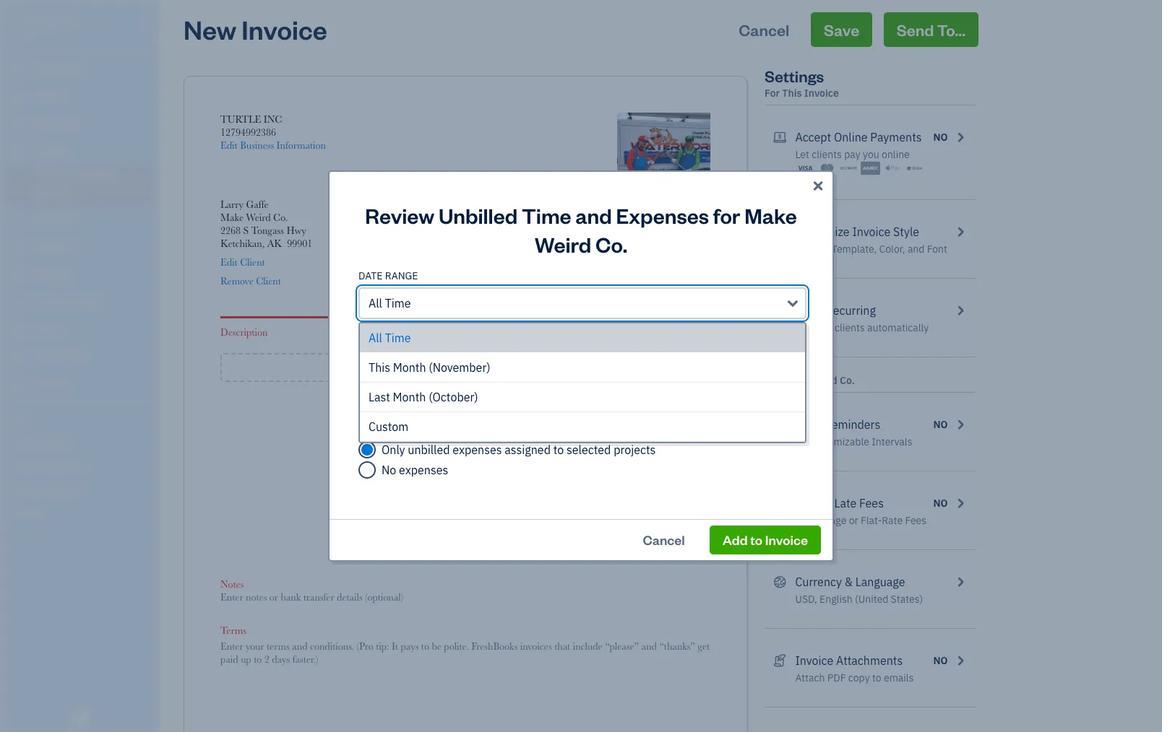 Task type: vqa. For each thing, say whether or not it's contained in the screenshot.
separately,
no



Task type: locate. For each thing, give the bounding box(es) containing it.
turtle up "owner"
[[12, 13, 53, 27]]

clients down accept
[[812, 148, 842, 161]]

1 horizontal spatial turtle
[[220, 113, 261, 125]]

month down the enrollment
[[393, 390, 426, 405]]

1 vertical spatial (
[[580, 520, 582, 531]]

no for accept online payments
[[933, 131, 948, 144]]

chevronright image
[[954, 129, 967, 146]]

1 vertical spatial turtle
[[220, 113, 261, 125]]

items and services image
[[11, 461, 155, 473]]

$0.00,
[[470, 387, 500, 400]]

0 vertical spatial )
[[594, 270, 596, 281]]

attach pdf copy to emails
[[795, 672, 914, 685]]

1 vertical spatial time
[[385, 296, 411, 311]]

unbilled
[[439, 202, 518, 229], [388, 387, 426, 400]]

0 vertical spatial send
[[897, 20, 934, 40]]

unbilled inside review unbilled time and expenses for make weird co.
[[439, 202, 518, 229]]

2 no from the top
[[933, 418, 948, 431]]

weird inside review unbilled time and expenses for make weird co.
[[535, 231, 591, 258]]

client
[[240, 257, 265, 268], [256, 275, 281, 287]]

1 vertical spatial )
[[603, 520, 605, 531]]

0 horizontal spatial turtle
[[12, 13, 53, 27]]

turtle up the '12794992386'
[[220, 113, 261, 125]]

all time inside all time option
[[369, 331, 411, 345]]

1 vertical spatial cancel button
[[630, 526, 698, 555]]

description
[[220, 327, 268, 338]]

make down bill
[[782, 374, 807, 387]]

1 chevronright image from the top
[[954, 223, 967, 241]]

unbilled up due date on the left top of the page
[[439, 202, 518, 229]]

edit business information button
[[220, 139, 326, 152]]

cancel inside review unbilled time and expenses for make weird co. dialog
[[643, 532, 685, 549]]

turtle inside turtle inc owner
[[12, 13, 53, 27]]

amount
[[514, 270, 548, 281], [524, 520, 557, 531]]

all inside option
[[369, 331, 382, 345]]

to
[[553, 443, 564, 457], [750, 532, 763, 549], [872, 672, 881, 685]]

turtle inc owner
[[12, 13, 76, 40]]

0 vertical spatial expenses
[[453, 443, 502, 457]]

0 vertical spatial choose
[[358, 330, 398, 343]]

all
[[369, 296, 382, 311], [369, 331, 382, 345]]

tax
[[590, 437, 605, 449]]

discover image
[[839, 161, 859, 176]]

and right issue
[[576, 202, 612, 229]]

only
[[382, 443, 405, 457]]

2 vertical spatial time
[[385, 331, 411, 345]]

fees up flat-
[[859, 497, 884, 511]]

0 horizontal spatial and
[[576, 202, 612, 229]]

this month (november) option
[[360, 353, 805, 383]]

fees right rate
[[905, 515, 927, 528]]

main element
[[0, 0, 195, 733]]

1 horizontal spatial cancel
[[739, 20, 789, 40]]

time inside field
[[385, 296, 411, 311]]

pay
[[844, 148, 861, 161]]

choose expenses
[[358, 424, 449, 437]]

1 no from the top
[[933, 131, 948, 144]]

1 vertical spatial $0.00
[[551, 387, 578, 400]]

send left the to...
[[897, 20, 934, 40]]

change
[[795, 243, 829, 256]]

charge
[[795, 497, 832, 511]]

1 for from the top
[[765, 87, 780, 100]]

1 vertical spatial inc
[[264, 113, 282, 125]]

list box containing all time
[[360, 324, 805, 442]]

add for add to invoice
[[723, 532, 748, 549]]

this inside settings for this invoice
[[782, 87, 802, 100]]

0 vertical spatial unbilled
[[439, 202, 518, 229]]

0 horizontal spatial co.
[[273, 212, 288, 223]]

choose expenses option group
[[358, 424, 807, 479]]

close image
[[811, 178, 826, 195]]

1 horizontal spatial unbilled
[[439, 202, 518, 229]]

0.00
[[693, 408, 710, 420], [693, 437, 710, 449]]

expenses right unbilled on the left bottom of page
[[453, 443, 502, 457]]

0 horizontal spatial unbilled
[[388, 387, 426, 400]]

2 horizontal spatial weird
[[810, 374, 837, 387]]

expenses down unbilled on the left bottom of page
[[399, 463, 448, 478]]

1 vertical spatial for
[[765, 374, 780, 387]]

for down refresh image
[[765, 374, 780, 387]]

0 vertical spatial 0.00
[[693, 408, 710, 420]]

s
[[243, 225, 249, 236]]

0 vertical spatial client
[[240, 257, 265, 268]]

last
[[369, 390, 390, 405]]

english
[[820, 593, 853, 606]]

0 horizontal spatial fees
[[859, 497, 884, 511]]

notes
[[220, 579, 244, 590]]

3 no from the top
[[933, 497, 948, 510]]

2 choose from the top
[[358, 424, 398, 437]]

1 horizontal spatial add
[[723, 532, 748, 549]]

1 vertical spatial and
[[908, 243, 925, 256]]

issue
[[548, 215, 569, 226]]

1 vertical spatial date
[[534, 231, 554, 242]]

unbilled
[[408, 443, 450, 457]]

your
[[812, 322, 832, 335]]

0 vertical spatial month
[[393, 361, 426, 375]]

month for (november)
[[393, 361, 426, 375]]

2 for from the top
[[765, 374, 780, 387]]

send inside send to... button
[[897, 20, 934, 40]]

1 vertical spatial amount
[[524, 520, 557, 531]]

1 vertical spatial 0.00
[[693, 437, 710, 449]]

1 vertical spatial send
[[795, 418, 822, 432]]

1 horizontal spatial co.
[[596, 231, 627, 258]]

reminders
[[824, 418, 880, 432]]

project image
[[9, 268, 27, 283]]

choose up only
[[358, 424, 398, 437]]

all time up project
[[369, 331, 411, 345]]

0 horizontal spatial cancel button
[[630, 526, 698, 555]]

1 choose from the top
[[358, 330, 398, 343]]

0 vertical spatial this
[[782, 87, 802, 100]]

line
[[482, 358, 510, 377]]

no for send reminders
[[933, 418, 948, 431]]

0 vertical spatial turtle
[[12, 13, 53, 27]]

1 vertical spatial all time
[[369, 331, 411, 345]]

1 all from the top
[[369, 296, 382, 311]]

1 vertical spatial to
[[750, 532, 763, 549]]

add inside review unbilled time and expenses for make weird co. dialog
[[723, 532, 748, 549]]

and
[[576, 202, 612, 229], [908, 243, 925, 256]]

1 horizontal spatial and
[[908, 243, 925, 256]]

choose up 1
[[358, 330, 398, 343]]

edit up the remove
[[220, 257, 238, 268]]

1 vertical spatial this
[[369, 361, 390, 375]]

chevronright image
[[954, 223, 967, 241], [954, 302, 967, 319], [954, 416, 967, 434], [954, 495, 967, 512], [954, 574, 967, 591], [954, 653, 967, 670]]

remove client button
[[220, 275, 281, 288]]

add for add a line
[[441, 358, 468, 377]]

all inside field
[[369, 296, 382, 311]]

send up at
[[795, 418, 822, 432]]

fees
[[859, 497, 884, 511], [905, 515, 927, 528]]

0 horizontal spatial inc
[[56, 13, 76, 27]]

time for all time field
[[385, 296, 411, 311]]

1 horizontal spatial send
[[897, 20, 934, 40]]

$0.00 inside 1 project selected enrollment day unbilled amount: $0.00, expenses: $0.00
[[551, 387, 578, 400]]

0 horizontal spatial cancel
[[643, 532, 685, 549]]

1 vertical spatial co.
[[596, 231, 627, 258]]

amount due ( usd )
[[514, 270, 596, 281], [524, 520, 605, 531]]

2 all time from the top
[[369, 331, 411, 345]]

inc for turtle inc owner
[[56, 13, 76, 27]]

larry
[[220, 199, 244, 210]]

time inside option
[[385, 331, 411, 345]]

edit down the '12794992386'
[[220, 139, 238, 151]]

projects
[[400, 330, 449, 343]]

date left of
[[514, 215, 534, 226]]

add to invoice
[[723, 532, 808, 549]]

(united
[[855, 593, 888, 606]]

due date
[[514, 231, 554, 242]]

month down 'choose projects'
[[393, 361, 426, 375]]

1 horizontal spatial to
[[750, 532, 763, 549]]

invoice image
[[9, 145, 27, 160]]

2 vertical spatial co.
[[840, 374, 855, 387]]

0 vertical spatial fees
[[859, 497, 884, 511]]

0 vertical spatial cancel button
[[726, 12, 802, 47]]

this down settings
[[782, 87, 802, 100]]

for down settings
[[765, 87, 780, 100]]

all down date
[[369, 296, 382, 311]]

1 edit from the top
[[220, 139, 238, 151]]

all for all time field
[[369, 296, 382, 311]]

all time inside all time field
[[369, 296, 411, 311]]

usd
[[573, 270, 594, 281], [582, 520, 603, 531]]

at customizable intervals
[[795, 436, 912, 449]]

1 vertical spatial weird
[[535, 231, 591, 258]]

0 vertical spatial co.
[[273, 212, 288, 223]]

1 vertical spatial clients
[[835, 322, 865, 335]]

(
[[571, 270, 573, 281], [580, 520, 582, 531]]

client image
[[9, 90, 27, 105]]

make down 'larry'
[[220, 212, 244, 223]]

change template, color, and font
[[795, 243, 947, 256]]

2 month from the top
[[393, 390, 426, 405]]

time
[[522, 202, 571, 229], [385, 296, 411, 311], [385, 331, 411, 345]]

client right the remove
[[256, 275, 281, 287]]

1 horizontal spatial this
[[782, 87, 802, 100]]

invoice
[[242, 12, 327, 46], [804, 87, 839, 100], [514, 199, 544, 210], [852, 225, 891, 239], [765, 532, 808, 549], [795, 654, 833, 669]]

0 horizontal spatial weird
[[246, 212, 271, 223]]

estimate image
[[9, 118, 27, 132]]

to inside button
[[750, 532, 763, 549]]

cancel
[[739, 20, 789, 40], [643, 532, 685, 549]]

1 vertical spatial add
[[723, 532, 748, 549]]

DATE RANGE field
[[358, 288, 807, 319]]

turtle inside turtle inc 12794992386 edit business information
[[220, 113, 261, 125]]

0 vertical spatial for
[[765, 87, 780, 100]]

review unbilled time and expenses for make weird co.
[[365, 202, 797, 258]]

cancel button for add to invoice
[[630, 526, 698, 555]]

plus image
[[421, 361, 437, 375]]

1 vertical spatial usd
[[582, 520, 603, 531]]

2 vertical spatial due
[[560, 520, 577, 531]]

expenses
[[616, 202, 709, 229]]

last month (october)
[[369, 390, 478, 405]]

1 vertical spatial unbilled
[[388, 387, 426, 400]]

Issue date in MM/DD/YYYY format text field
[[616, 215, 722, 226]]

co. up reminders
[[840, 374, 855, 387]]

currencyandlanguage image
[[773, 574, 787, 591]]

all time down date range
[[369, 296, 411, 311]]

all time
[[369, 296, 411, 311], [369, 331, 411, 345]]

make right for
[[745, 202, 797, 229]]

1 horizontal spatial inc
[[264, 113, 282, 125]]

clients down the recurring
[[835, 322, 865, 335]]

2 horizontal spatial to
[[872, 672, 881, 685]]

expenses
[[453, 443, 502, 457], [399, 463, 448, 478]]

1 horizontal spatial cancel button
[[726, 12, 802, 47]]

0 vertical spatial edit
[[220, 139, 238, 151]]

client up remove client button
[[240, 257, 265, 268]]

send for send reminders
[[795, 418, 822, 432]]

dashboard image
[[9, 63, 27, 77]]

mastercard image
[[817, 161, 837, 176]]

0 horizontal spatial this
[[369, 361, 390, 375]]

color,
[[879, 243, 905, 256]]

invoice inside settings for this invoice
[[804, 87, 839, 100]]

customize invoice style
[[795, 225, 919, 239]]

unbilled inside 1 project selected enrollment day unbilled amount: $0.00, expenses: $0.00
[[388, 387, 426, 400]]

time inside review unbilled time and expenses for make weird co.
[[522, 202, 571, 229]]

2 all from the top
[[369, 331, 382, 345]]

1 horizontal spatial (
[[580, 520, 582, 531]]

0 vertical spatial all time
[[369, 296, 411, 311]]

choose projects
[[358, 330, 449, 343]]

weird up send reminders
[[810, 374, 837, 387]]

add a line
[[441, 358, 510, 377]]

list box
[[360, 324, 805, 442]]

0 horizontal spatial to
[[553, 443, 564, 457]]

freshbooks image
[[68, 710, 91, 727]]

and down style
[[908, 243, 925, 256]]

co. up tongass on the top of page
[[273, 212, 288, 223]]

1 vertical spatial edit
[[220, 257, 238, 268]]

1 month from the top
[[393, 361, 426, 375]]

invoices image
[[773, 653, 787, 670]]

bill
[[795, 322, 810, 335]]

this
[[782, 87, 802, 100], [369, 361, 390, 375]]

1 vertical spatial all
[[369, 331, 382, 345]]

inc
[[56, 13, 76, 27], [264, 113, 282, 125]]

1 vertical spatial choose
[[358, 424, 398, 437]]

this inside this month (november) option
[[369, 361, 390, 375]]

1 vertical spatial cancel
[[643, 532, 685, 549]]

choose inside option group
[[358, 424, 398, 437]]

no expenses
[[382, 463, 448, 478]]

1 vertical spatial amount due ( usd )
[[524, 520, 605, 531]]

inc inside turtle inc owner
[[56, 13, 76, 27]]

weird inside larry gaffe make weird co. 2268 s tongass hwy ketchikan, ak  99901 edit client remove client
[[246, 212, 271, 223]]

1 all time from the top
[[369, 296, 411, 311]]

add to invoice button
[[710, 526, 821, 555]]

0 horizontal spatial send
[[795, 418, 822, 432]]

choose for choose projects
[[358, 330, 398, 343]]

and inside review unbilled time and expenses for make weird co.
[[576, 202, 612, 229]]

0 vertical spatial all
[[369, 296, 382, 311]]

expense image
[[9, 241, 27, 255]]

0 vertical spatial inc
[[56, 13, 76, 27]]

all up 1
[[369, 331, 382, 345]]

0 vertical spatial and
[[576, 202, 612, 229]]

make up bill
[[795, 304, 823, 318]]

for
[[765, 87, 780, 100], [765, 374, 780, 387]]

Reference Number text field
[[605, 246, 710, 258]]

this up last
[[369, 361, 390, 375]]

for inside settings for this invoice
[[765, 87, 780, 100]]

0 horizontal spatial add
[[441, 358, 468, 377]]

choose for choose expenses
[[358, 424, 398, 437]]

inc inside turtle inc 12794992386 edit business information
[[264, 113, 282, 125]]

0 vertical spatial time
[[522, 202, 571, 229]]

all time for all time field
[[369, 296, 411, 311]]

day
[[448, 372, 468, 387]]

1 horizontal spatial expenses
[[453, 443, 502, 457]]

due
[[514, 231, 532, 242], [551, 270, 568, 281], [560, 520, 577, 531]]

all for list box containing all time
[[369, 331, 382, 345]]

2 vertical spatial to
[[872, 672, 881, 685]]

weird down gaffe
[[246, 212, 271, 223]]

date down date of issue
[[534, 231, 554, 242]]

unbilled down the enrollment
[[388, 387, 426, 400]]

4 no from the top
[[933, 655, 948, 668]]

1 horizontal spatial fees
[[905, 515, 927, 528]]

month for (october)
[[393, 390, 426, 405]]

1
[[363, 352, 369, 365]]

1 vertical spatial due
[[551, 270, 568, 281]]

1 vertical spatial month
[[393, 390, 426, 405]]

co. down expenses
[[596, 231, 627, 258]]

copy
[[848, 672, 870, 685]]

1 horizontal spatial weird
[[535, 231, 591, 258]]

date of issue
[[514, 215, 569, 226]]

cancel button inside review unbilled time and expenses for make weird co. dialog
[[630, 526, 698, 555]]

weird down issue
[[535, 231, 591, 258]]

month
[[393, 361, 426, 375], [393, 390, 426, 405]]

2 edit from the top
[[220, 257, 238, 268]]

review
[[365, 202, 434, 229]]

0 vertical spatial cancel
[[739, 20, 789, 40]]



Task type: describe. For each thing, give the bounding box(es) containing it.
invoice attachments
[[795, 654, 903, 669]]

payment image
[[9, 213, 27, 228]]

send reminders
[[795, 418, 880, 432]]

bank connections image
[[11, 484, 155, 496]]

(october)
[[429, 390, 478, 405]]

recurring
[[826, 304, 876, 318]]

new invoice
[[184, 12, 327, 46]]

you
[[863, 148, 879, 161]]

edit inside larry gaffe make weird co. 2268 s tongass hwy ketchikan, ak  99901 edit client remove client
[[220, 257, 238, 268]]

for make weird co.
[[765, 374, 855, 387]]

expenses
[[400, 424, 449, 437]]

online
[[882, 148, 910, 161]]

review unbilled time and expenses for make weird co. dialog
[[0, 153, 1162, 580]]

expenses:
[[502, 387, 548, 400]]

accept online payments
[[795, 130, 922, 145]]

3 chevronright image from the top
[[954, 416, 967, 434]]

date range
[[358, 270, 418, 283]]

currency
[[795, 575, 842, 590]]

usd, english (united states)
[[795, 593, 923, 606]]

edit client button
[[220, 256, 265, 269]]

style
[[893, 225, 919, 239]]

refresh image
[[773, 302, 787, 319]]

(november)
[[429, 361, 490, 375]]

last month (october) option
[[360, 383, 805, 413]]

1 vertical spatial fees
[[905, 515, 927, 528]]

0 vertical spatial usd
[[573, 270, 594, 281]]

inc for turtle inc 12794992386 edit business information
[[264, 113, 282, 125]]

0 horizontal spatial (
[[571, 270, 573, 281]]

no for charge late fees
[[933, 497, 948, 510]]

money image
[[9, 323, 27, 338]]

0 vertical spatial due
[[514, 231, 532, 242]]

4 chevronright image from the top
[[954, 495, 967, 512]]

save
[[824, 20, 859, 40]]

send for send to...
[[897, 20, 934, 40]]

make inside larry gaffe make weird co. 2268 s tongass hwy ketchikan, ak  99901 edit client remove client
[[220, 212, 244, 223]]

apple pay image
[[883, 161, 902, 176]]

save button
[[811, 12, 872, 47]]

edit inside turtle inc 12794992386 edit business information
[[220, 139, 238, 151]]

and for expenses
[[576, 202, 612, 229]]

to inside choose expenses option group
[[553, 443, 564, 457]]

Notes text field
[[220, 591, 710, 604]]

0 vertical spatial amount
[[514, 270, 548, 281]]

attach
[[795, 672, 825, 685]]

for
[[713, 202, 740, 229]]

6 chevronright image from the top
[[954, 653, 967, 670]]

american express image
[[861, 161, 881, 176]]

only unbilled expenses assigned to selected projects
[[382, 443, 656, 457]]

currency & language
[[795, 575, 905, 590]]

cancel button for save
[[726, 12, 802, 47]]

of
[[537, 215, 545, 226]]

invoice number
[[514, 199, 581, 210]]

report image
[[9, 378, 27, 392]]

font
[[927, 243, 947, 256]]

make inside review unbilled time and expenses for make weird co.
[[745, 202, 797, 229]]

add a line button
[[220, 353, 710, 382]]

gaffe
[[246, 199, 269, 210]]

1 vertical spatial client
[[256, 275, 281, 287]]

1 0.00 from the top
[[693, 408, 710, 420]]

turtle inc 12794992386 edit business information
[[220, 113, 326, 151]]

chart image
[[9, 351, 27, 365]]

onlinesales image
[[773, 129, 787, 146]]

2 horizontal spatial co.
[[840, 374, 855, 387]]

attachments
[[836, 654, 903, 669]]

online
[[834, 130, 868, 145]]

2268
[[220, 225, 241, 236]]

2 chevronright image from the top
[[954, 302, 967, 319]]

1 horizontal spatial )
[[603, 520, 605, 531]]

bank image
[[905, 161, 924, 176]]

5 chevronright image from the top
[[954, 574, 967, 591]]

0 vertical spatial $0.00
[[681, 267, 710, 282]]

cancel for add to invoice
[[643, 532, 685, 549]]

turtle for turtle inc 12794992386 edit business information
[[220, 113, 261, 125]]

amount:
[[428, 387, 467, 400]]

states)
[[891, 593, 923, 606]]

assigned
[[505, 443, 551, 457]]

0 vertical spatial clients
[[812, 148, 842, 161]]

turtle for turtle inc owner
[[12, 13, 53, 27]]

or
[[849, 515, 858, 528]]

0 horizontal spatial )
[[594, 270, 596, 281]]

range
[[385, 270, 418, 283]]

2 0.00 from the top
[[693, 437, 710, 449]]

visa image
[[795, 161, 815, 176]]

invoice inside button
[[765, 532, 808, 549]]

customize
[[795, 225, 850, 239]]

usd,
[[795, 593, 817, 606]]

custom option
[[360, 413, 805, 442]]

ketchikan,
[[220, 238, 265, 249]]

template,
[[832, 243, 877, 256]]

settings
[[765, 66, 824, 86]]

payments
[[870, 130, 922, 145]]

at
[[795, 436, 805, 449]]

a
[[471, 358, 479, 377]]

0 vertical spatial amount due ( usd )
[[514, 270, 596, 281]]

apps image
[[11, 415, 155, 426]]

percentage
[[795, 515, 847, 528]]

send to...
[[897, 20, 966, 40]]

1 project selected enrollment day unbilled amount: $0.00, expenses: $0.00
[[363, 352, 578, 400]]

enrollment
[[388, 372, 445, 387]]

subtotal
[[571, 408, 605, 420]]

timer image
[[9, 296, 27, 310]]

selected
[[416, 352, 464, 365]]

hwy
[[287, 225, 306, 236]]

reference
[[514, 246, 555, 258]]

let clients pay you online
[[795, 148, 910, 161]]

tongass
[[251, 225, 284, 236]]

number
[[546, 199, 581, 210]]

0 horizontal spatial expenses
[[399, 463, 448, 478]]

terms
[[220, 625, 246, 637]]

make recurring
[[795, 304, 876, 318]]

Terms text field
[[220, 640, 710, 666]]

project
[[371, 352, 414, 365]]

all time for list box containing all time
[[369, 331, 411, 345]]

to...
[[937, 20, 966, 40]]

all time option
[[360, 324, 805, 353]]

list box inside review unbilled time and expenses for make weird co. dialog
[[360, 324, 805, 442]]

emails
[[884, 672, 914, 685]]

team members image
[[11, 438, 155, 450]]

2 vertical spatial $0.00
[[688, 520, 710, 531]]

paintbrush image
[[773, 223, 787, 241]]

rate
[[882, 515, 903, 528]]

settings image
[[11, 507, 155, 519]]

date
[[358, 270, 383, 283]]

12794992386
[[220, 126, 276, 138]]

charge late fees
[[795, 497, 884, 511]]

this month (november)
[[369, 361, 490, 375]]

customizable
[[808, 436, 869, 449]]

send to... button
[[884, 12, 979, 47]]

intervals
[[872, 436, 912, 449]]

and for font
[[908, 243, 925, 256]]

business
[[240, 139, 274, 151]]

co. inside larry gaffe make weird co. 2268 s tongass hwy ketchikan, ak  99901 edit client remove client
[[273, 212, 288, 223]]

time for list box containing all time
[[385, 331, 411, 345]]

0 vertical spatial date
[[514, 215, 534, 226]]

2 vertical spatial weird
[[810, 374, 837, 387]]

custom
[[369, 420, 408, 434]]

cancel for save
[[739, 20, 789, 40]]

let
[[795, 148, 809, 161]]

no
[[382, 463, 396, 478]]

no for invoice attachments
[[933, 655, 948, 668]]

co. inside review unbilled time and expenses for make weird co.
[[596, 231, 627, 258]]

percentage or flat-rate fees
[[795, 515, 927, 528]]

late
[[834, 497, 857, 511]]

information
[[277, 139, 326, 151]]



